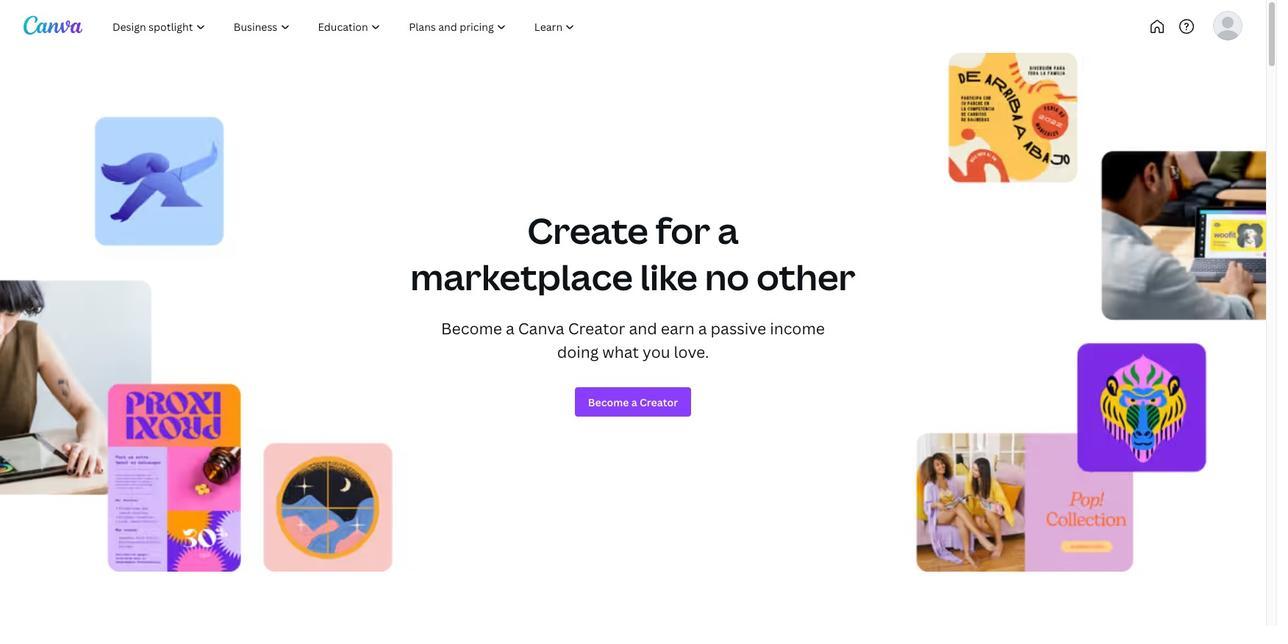 Task type: vqa. For each thing, say whether or not it's contained in the screenshot.
first 1 day ago from the bottom
no



Task type: describe. For each thing, give the bounding box(es) containing it.
a inside create for a marketplace like no other
[[718, 207, 739, 255]]

no
[[705, 253, 749, 300]]

passive
[[711, 318, 766, 339]]

creator
[[568, 318, 625, 339]]

you
[[643, 342, 670, 362]]

become a canva creator and earn a passive income doing what you love.
[[441, 318, 825, 362]]

for
[[656, 207, 710, 255]]

0 horizontal spatial a
[[506, 318, 514, 339]]

create
[[527, 207, 648, 255]]

create for a marketplace like no other
[[410, 207, 856, 300]]

top level navigation element
[[100, 12, 638, 41]]

doing
[[557, 342, 599, 362]]

like
[[640, 253, 698, 300]]

1 horizontal spatial a
[[698, 318, 707, 339]]

marketplace
[[410, 253, 633, 300]]

love.
[[674, 342, 709, 362]]

other
[[756, 253, 856, 300]]



Task type: locate. For each thing, give the bounding box(es) containing it.
become
[[441, 318, 502, 339]]

a
[[718, 207, 739, 255], [506, 318, 514, 339], [698, 318, 707, 339]]

earn
[[661, 318, 694, 339]]

2 horizontal spatial a
[[718, 207, 739, 255]]

a right earn
[[698, 318, 707, 339]]

canva
[[518, 318, 564, 339]]

a left canva
[[506, 318, 514, 339]]

a right for
[[718, 207, 739, 255]]

income
[[770, 318, 825, 339]]

and
[[629, 318, 657, 339]]

what
[[602, 342, 639, 362]]



